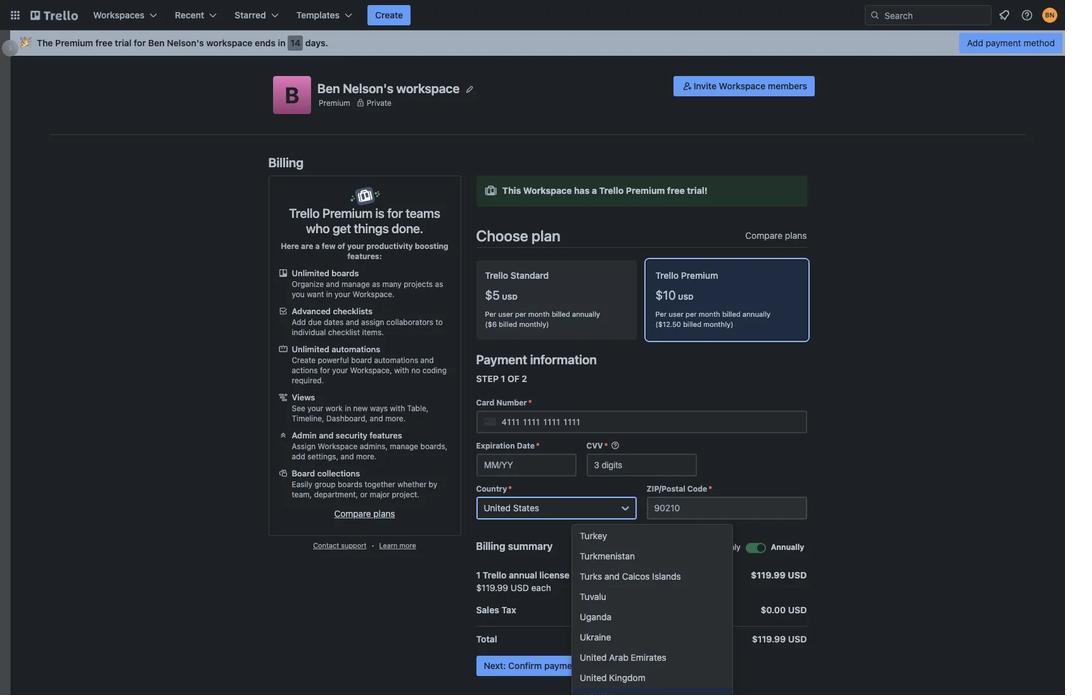 Task type: describe. For each thing, give the bounding box(es) containing it.
per for $10
[[686, 310, 697, 318]]

table,
[[407, 404, 429, 413]]

and inside views see your work in new ways with table, timeline, dashboard, and more.
[[370, 414, 383, 424]]

$119.99 inside 1 trello annual license $119.99 usd each
[[476, 582, 509, 593]]

* for card number *
[[529, 398, 532, 407]]

organize
[[292, 280, 324, 289]]

1 horizontal spatial compare
[[746, 230, 783, 241]]

user for $5
[[499, 310, 513, 318]]

usd inside $5 usd
[[502, 293, 518, 301]]

usd down $0.00 usd
[[789, 634, 807, 645]]

coding
[[423, 366, 447, 375]]

views
[[292, 392, 315, 403]]

workspace,
[[350, 366, 392, 375]]

learn more link
[[379, 541, 416, 550]]

$5
[[485, 288, 500, 303]]

premium right the the
[[55, 37, 93, 48]]

back to home image
[[30, 5, 78, 25]]

are
[[301, 242, 313, 251]]

sales tax
[[476, 605, 517, 615]]

turks
[[580, 571, 602, 582]]

sales
[[476, 605, 500, 615]]

0 horizontal spatial nelson's
[[167, 37, 204, 48]]

dates
[[324, 318, 344, 327]]

in inside banner
[[278, 37, 286, 48]]

collaborators
[[387, 318, 434, 327]]

and inside unlimited automations create powerful board automations and actions for your workspace, with no coding required.
[[421, 356, 434, 365]]

more. for work
[[385, 414, 406, 424]]

1 horizontal spatial workspace
[[397, 81, 460, 95]]

open cvv tooltip image
[[611, 441, 620, 450]]

learn
[[379, 541, 398, 550]]

per for $5
[[485, 310, 497, 318]]

the
[[37, 37, 53, 48]]

month for $5
[[529, 310, 550, 318]]

arab
[[610, 652, 629, 663]]

* left the open cvv tooltip icon
[[605, 441, 608, 451]]

many
[[383, 280, 402, 289]]

billing for billing summary
[[476, 541, 506, 552]]

is
[[376, 206, 385, 221]]

($6
[[485, 320, 497, 328]]

starred button
[[227, 5, 286, 25]]

unlimited automations create powerful board automations and actions for your workspace, with no coding required.
[[292, 344, 447, 385]]

kingdom
[[610, 673, 646, 683]]

trello standard
[[485, 270, 549, 281]]

1 vertical spatial plans
[[374, 508, 395, 519]]

actions
[[292, 366, 318, 375]]

0 vertical spatial $119.99 usd
[[751, 570, 807, 581]]

ends
[[255, 37, 276, 48]]

workspace inside admin and security features assign workspace admins, manage boards, add settings, and more.
[[318, 442, 358, 451]]

for inside unlimited automations create powerful board automations and actions for your workspace, with no coding required.
[[320, 366, 330, 375]]

invite workspace members
[[694, 81, 808, 91]]

tuvalu
[[580, 591, 607, 602]]

workspace for this
[[524, 185, 572, 196]]

productivity
[[367, 242, 413, 251]]

🎉 the premium free trial for ben nelson's workspace ends in 14 days.
[[20, 37, 328, 48]]

workspace.
[[353, 290, 395, 299]]

project.
[[392, 490, 420, 500]]

timeline,
[[292, 414, 324, 424]]

trello premium is for teams who get things done.
[[289, 206, 441, 236]]

step
[[476, 373, 499, 384]]

you
[[292, 290, 305, 299]]

contact
[[313, 541, 339, 550]]

create inside unlimited automations create powerful board automations and actions for your workspace, with no coding required.
[[292, 356, 316, 365]]

primary element
[[0, 0, 1066, 30]]

turkmenistan
[[580, 551, 635, 562]]

next:
[[484, 660, 506, 671]]

uganda
[[580, 612, 612, 622]]

1 vertical spatial nelson's
[[343, 81, 394, 95]]

manage inside admin and security features assign workspace admins, manage boards, add settings, and more.
[[390, 442, 419, 451]]

unlimited for unlimited automations
[[292, 344, 330, 354]]

individual
[[292, 328, 326, 337]]

department,
[[314, 490, 358, 500]]

1 horizontal spatial free
[[668, 185, 685, 196]]

states
[[513, 503, 540, 513]]

major
[[370, 490, 390, 500]]

premium right b "button"
[[319, 98, 350, 107]]

Search field
[[881, 6, 992, 25]]

and up the collections
[[341, 452, 354, 462]]

expiration date *
[[476, 441, 540, 451]]

add inside advanced checklists add due dates and assign collaborators to individual checklist items.
[[292, 318, 306, 327]]

get
[[333, 221, 351, 236]]

1 horizontal spatial compare plans link
[[746, 230, 807, 242]]

* for expiration date *
[[536, 441, 540, 451]]

card number *
[[476, 398, 532, 407]]

open information menu image
[[1021, 9, 1034, 22]]

annually for $5
[[573, 310, 601, 318]]

to
[[436, 318, 443, 327]]

0 vertical spatial $119.99
[[751, 570, 786, 581]]

united states
[[484, 503, 540, 513]]

license
[[540, 570, 570, 581]]

1 vertical spatial ben
[[318, 81, 340, 95]]

create inside button
[[375, 10, 403, 20]]

add payment method
[[968, 37, 1056, 48]]

no
[[412, 366, 421, 375]]

($12.50
[[656, 320, 682, 328]]

has
[[574, 185, 590, 196]]

whether
[[398, 480, 427, 489]]

islands
[[653, 571, 681, 582]]

ben nelson's workspace
[[318, 81, 460, 95]]

trello for trello premium
[[656, 270, 679, 281]]

done.
[[392, 221, 424, 236]]

in inside views see your work in new ways with table, timeline, dashboard, and more.
[[345, 404, 351, 413]]

0 horizontal spatial for
[[134, 37, 146, 48]]

manage inside unlimited boards organize and manage as many projects as you want in your workspace.
[[342, 280, 370, 289]]

recent
[[175, 10, 204, 20]]

in inside unlimited boards organize and manage as many projects as you want in your workspace.
[[326, 290, 333, 299]]

invite workspace members button
[[674, 76, 815, 96]]

1 vertical spatial compare plans link
[[334, 508, 395, 519]]

search image
[[871, 10, 881, 20]]

trello for trello premium is for teams who get things done.
[[289, 206, 320, 221]]

more
[[400, 541, 416, 550]]

this workspace has a trello premium free trial!
[[503, 185, 708, 196]]

checklists
[[333, 306, 373, 316]]

united for united arab emirates
[[580, 652, 607, 663]]

* right country
[[509, 484, 512, 494]]

admins,
[[360, 442, 388, 451]]

country
[[476, 484, 507, 494]]

boards inside board collections easily group boards together whether by team, department, or major project.
[[338, 480, 363, 489]]

ukraine
[[580, 632, 612, 643]]

views see your work in new ways with table, timeline, dashboard, and more.
[[292, 392, 429, 424]]

2 vertical spatial $119.99
[[753, 634, 786, 645]]

0 notifications image
[[997, 8, 1013, 23]]

per user per month billed annually ($12.50 billed monthly)
[[656, 310, 771, 328]]

features:
[[348, 252, 382, 261]]

payment inside next: confirm payment button
[[545, 660, 581, 671]]

and down 'turkmenistan'
[[605, 571, 620, 582]]

board collections easily group boards together whether by team, department, or major project.
[[292, 469, 438, 500]]

workspaces button
[[86, 5, 165, 25]]

trello for trello standard
[[485, 270, 509, 281]]

14
[[291, 37, 301, 48]]

your inside views see your work in new ways with table, timeline, dashboard, and more.
[[308, 404, 323, 413]]

monthly) for $10
[[704, 320, 734, 328]]

here are a few of your productivity boosting features:
[[281, 242, 449, 261]]

unlimited for unlimited boards
[[292, 268, 330, 278]]

easily
[[292, 480, 313, 489]]

0 vertical spatial workspace
[[206, 37, 253, 48]]

admin
[[292, 430, 317, 441]]

1 horizontal spatial add
[[968, 37, 984, 48]]

united for united kingdom
[[580, 673, 607, 683]]

2 as from the left
[[435, 280, 443, 289]]

0 vertical spatial automations
[[332, 344, 381, 354]]

turkey
[[580, 530, 607, 541]]

b button
[[273, 76, 311, 114]]

$0.00 usd
[[761, 605, 807, 615]]

for inside trello premium is for teams who get things done.
[[388, 206, 403, 221]]

things
[[354, 221, 389, 236]]

information
[[530, 352, 597, 367]]



Task type: locate. For each thing, give the bounding box(es) containing it.
1 vertical spatial 1
[[476, 570, 481, 581]]

code
[[688, 484, 708, 494]]

plans
[[786, 230, 807, 241], [374, 508, 395, 519]]

trello right has
[[600, 185, 624, 196]]

workspace right invite
[[719, 81, 766, 91]]

1 horizontal spatial month
[[699, 310, 721, 318]]

contact support link
[[313, 541, 367, 550]]

monthly
[[712, 543, 741, 552]]

1 vertical spatial free
[[668, 185, 685, 196]]

add
[[968, 37, 984, 48], [292, 318, 306, 327]]

who
[[306, 221, 330, 236]]

1 vertical spatial more.
[[356, 452, 377, 462]]

with inside unlimited automations create powerful board automations and actions for your workspace, with no coding required.
[[394, 366, 409, 375]]

1 vertical spatial compare plans
[[334, 508, 395, 519]]

monthly) inside per user per month billed annually ($12.50 billed monthly)
[[704, 320, 734, 328]]

0 vertical spatial in
[[278, 37, 286, 48]]

1 monthly) from the left
[[520, 320, 549, 328]]

user
[[499, 310, 513, 318], [669, 310, 684, 318]]

0 horizontal spatial monthly)
[[520, 320, 549, 328]]

payment down 0 notifications image
[[986, 37, 1022, 48]]

with right ways
[[390, 404, 405, 413]]

0 vertical spatial free
[[95, 37, 113, 48]]

dashboard,
[[327, 414, 368, 424]]

free
[[95, 37, 113, 48], [668, 185, 685, 196]]

1 vertical spatial a
[[315, 242, 320, 251]]

days.
[[305, 37, 328, 48]]

1 horizontal spatial manage
[[390, 442, 419, 451]]

1 horizontal spatial 1
[[501, 373, 506, 384]]

0 vertical spatial billing
[[269, 155, 304, 170]]

compare plans
[[746, 230, 807, 241], [334, 508, 395, 519]]

month inside per user per month billed annually ($12.50 billed monthly)
[[699, 310, 721, 318]]

1 vertical spatial $119.99 usd
[[753, 634, 807, 645]]

create button
[[368, 5, 411, 25]]

your
[[347, 242, 365, 251], [335, 290, 351, 299], [332, 366, 348, 375], [308, 404, 323, 413]]

trello up $5
[[485, 270, 509, 281]]

2 unlimited from the top
[[292, 344, 330, 354]]

0 horizontal spatial annually
[[573, 310, 601, 318]]

$119.99 down the $0.00
[[753, 634, 786, 645]]

starred
[[235, 10, 266, 20]]

2 horizontal spatial for
[[388, 206, 403, 221]]

advanced
[[292, 306, 331, 316]]

premium up get
[[323, 206, 373, 221]]

1 horizontal spatial compare plans
[[746, 230, 807, 241]]

per inside per user per month billed annually ($12.50 billed monthly)
[[686, 310, 697, 318]]

of inside here are a few of your productivity boosting features:
[[338, 242, 346, 251]]

0 vertical spatial a
[[592, 185, 597, 196]]

nelson's
[[167, 37, 204, 48], [343, 81, 394, 95]]

$119.99 up sales tax
[[476, 582, 509, 593]]

2 vertical spatial workspace
[[318, 442, 358, 451]]

boards down 'features:'
[[332, 268, 359, 278]]

0 vertical spatial boards
[[332, 268, 359, 278]]

1 as from the left
[[372, 280, 380, 289]]

·
[[372, 540, 374, 551]]

1 user from the left
[[499, 310, 513, 318]]

trial
[[115, 37, 132, 48]]

boards,
[[421, 442, 448, 451]]

united kingdom
[[580, 673, 646, 683]]

united left kingdom
[[580, 673, 607, 683]]

monthly) inside per user per month billed annually ($6 billed monthly)
[[520, 320, 549, 328]]

trello up the $10
[[656, 270, 679, 281]]

usd down annually
[[788, 570, 807, 581]]

unlimited inside unlimited boards organize and manage as many projects as you want in your workspace.
[[292, 268, 330, 278]]

1 vertical spatial automations
[[374, 356, 419, 365]]

1 inside 1 trello annual license $119.99 usd each
[[476, 570, 481, 581]]

per up ($12.50
[[656, 310, 667, 318]]

1 horizontal spatial create
[[375, 10, 403, 20]]

per
[[515, 310, 527, 318], [686, 310, 697, 318]]

user inside per user per month billed annually ($6 billed monthly)
[[499, 310, 513, 318]]

in up dashboard,
[[345, 404, 351, 413]]

per up ($6
[[485, 310, 497, 318]]

tunisia
[[580, 510, 609, 521]]

add down search field
[[968, 37, 984, 48]]

items.
[[362, 328, 384, 337]]

collections
[[317, 469, 360, 479]]

1 horizontal spatial per
[[656, 310, 667, 318]]

manage up workspace.
[[342, 280, 370, 289]]

0 vertical spatial compare plans link
[[746, 230, 807, 242]]

1 month from the left
[[529, 310, 550, 318]]

monthly) right ($6
[[520, 320, 549, 328]]

1 vertical spatial payment
[[545, 660, 581, 671]]

your inside unlimited automations create powerful board automations and actions for your workspace, with no coding required.
[[332, 366, 348, 375]]

1 vertical spatial united
[[580, 652, 607, 663]]

country *
[[476, 484, 512, 494]]

templates
[[297, 10, 340, 20]]

usd inside 1 trello annual license $119.99 usd each
[[511, 582, 529, 593]]

method
[[1024, 37, 1056, 48]]

0 vertical spatial workspace
[[719, 81, 766, 91]]

card
[[476, 398, 495, 407]]

united arab emirates
[[580, 652, 667, 663]]

0 vertical spatial ben
[[148, 37, 165, 48]]

0 horizontal spatial payment
[[545, 660, 581, 671]]

per inside per user per month billed annually ($12.50 billed monthly)
[[656, 310, 667, 318]]

0 vertical spatial of
[[338, 242, 346, 251]]

monthly) for $5
[[520, 320, 549, 328]]

with left no
[[394, 366, 409, 375]]

0 horizontal spatial compare
[[334, 508, 371, 519]]

0 horizontal spatial compare plans
[[334, 508, 395, 519]]

payment inside add payment method link
[[986, 37, 1022, 48]]

workspace for invite
[[719, 81, 766, 91]]

your inside unlimited boards organize and manage as many projects as you want in your workspace.
[[335, 290, 351, 299]]

0 horizontal spatial of
[[338, 242, 346, 251]]

month for $10
[[699, 310, 721, 318]]

team,
[[292, 490, 312, 500]]

per for $10
[[656, 310, 667, 318]]

monthly)
[[520, 320, 549, 328], [704, 320, 734, 328]]

1 annually from the left
[[573, 310, 601, 318]]

more. inside admin and security features assign workspace admins, manage boards, add settings, and more.
[[356, 452, 377, 462]]

support
[[341, 541, 367, 550]]

0 horizontal spatial in
[[278, 37, 286, 48]]

boards
[[332, 268, 359, 278], [338, 480, 363, 489]]

premium inside trello premium is for teams who get things done.
[[323, 206, 373, 221]]

$119.99 usd down $0.00 usd
[[753, 634, 807, 645]]

1 horizontal spatial of
[[508, 373, 520, 384]]

of left 2
[[508, 373, 520, 384]]

choose plan
[[476, 227, 561, 245]]

0 vertical spatial nelson's
[[167, 37, 204, 48]]

billing for billing
[[269, 155, 304, 170]]

switch to… image
[[9, 9, 22, 22]]

united down 'country *'
[[484, 503, 511, 513]]

1 vertical spatial of
[[508, 373, 520, 384]]

0 vertical spatial united
[[484, 503, 511, 513]]

next: confirm payment button
[[476, 656, 589, 676]]

1 horizontal spatial more.
[[385, 414, 406, 424]]

work
[[326, 404, 343, 413]]

a right has
[[592, 185, 597, 196]]

nelson's down recent in the left top of the page
[[167, 37, 204, 48]]

$0.00
[[761, 605, 786, 615]]

0 vertical spatial manage
[[342, 280, 370, 289]]

workspaces
[[93, 10, 145, 20]]

1 horizontal spatial per
[[686, 310, 697, 318]]

user for $10
[[669, 310, 684, 318]]

zip/postal
[[647, 484, 686, 494]]

0 vertical spatial unlimited
[[292, 268, 330, 278]]

1 horizontal spatial workspace
[[524, 185, 572, 196]]

boards down the collections
[[338, 480, 363, 489]]

usd inside $10 usd
[[678, 293, 694, 301]]

1 unlimited from the top
[[292, 268, 330, 278]]

1 vertical spatial workspace
[[524, 185, 572, 196]]

1 per from the left
[[515, 310, 527, 318]]

workspace inside button
[[719, 81, 766, 91]]

2 annually from the left
[[743, 310, 771, 318]]

templates button
[[289, 5, 360, 25]]

trial!
[[687, 185, 708, 196]]

banner
[[10, 30, 1066, 56]]

per down $5 usd
[[515, 310, 527, 318]]

turks and caicos islands
[[580, 571, 681, 582]]

by
[[429, 480, 438, 489]]

your up 'features:'
[[347, 242, 365, 251]]

0 horizontal spatial ben
[[148, 37, 165, 48]]

more. for features
[[356, 452, 377, 462]]

1 horizontal spatial as
[[435, 280, 443, 289]]

workspace down security
[[318, 442, 358, 451]]

0 horizontal spatial add
[[292, 318, 306, 327]]

0 vertical spatial plans
[[786, 230, 807, 241]]

0 horizontal spatial per
[[485, 310, 497, 318]]

manage down features
[[390, 442, 419, 451]]

1 vertical spatial workspace
[[397, 81, 460, 95]]

1 vertical spatial boards
[[338, 480, 363, 489]]

trello up who
[[289, 206, 320, 221]]

user up ($12.50
[[669, 310, 684, 318]]

add
[[292, 452, 306, 462]]

caicos
[[623, 571, 650, 582]]

admin and security features assign workspace admins, manage boards, add settings, and more.
[[292, 430, 448, 462]]

premium up $10 usd
[[681, 270, 719, 281]]

usd right $5
[[502, 293, 518, 301]]

0 horizontal spatial workspace
[[318, 442, 358, 451]]

90210 text field
[[647, 497, 807, 520]]

month inside per user per month billed annually ($6 billed monthly)
[[529, 310, 550, 318]]

trello premium
[[656, 270, 719, 281]]

0 horizontal spatial workspace
[[206, 37, 253, 48]]

united down ukraine
[[580, 652, 607, 663]]

see
[[292, 404, 306, 413]]

1 right step
[[501, 373, 506, 384]]

unlimited up organize
[[292, 268, 330, 278]]

annually inside per user per month billed annually ($12.50 billed monthly)
[[743, 310, 771, 318]]

required.
[[292, 376, 324, 385]]

1 horizontal spatial for
[[320, 366, 330, 375]]

0 horizontal spatial create
[[292, 356, 316, 365]]

ben right 'trial'
[[148, 37, 165, 48]]

choose
[[476, 227, 529, 245]]

more. down admins,
[[356, 452, 377, 462]]

1 horizontal spatial a
[[592, 185, 597, 196]]

as up workspace.
[[372, 280, 380, 289]]

1 vertical spatial compare
[[334, 508, 371, 519]]

and down 'checklists'
[[346, 318, 359, 327]]

your down powerful
[[332, 366, 348, 375]]

user down $5 usd
[[499, 310, 513, 318]]

2 month from the left
[[699, 310, 721, 318]]

ways
[[370, 404, 388, 413]]

workspace
[[206, 37, 253, 48], [397, 81, 460, 95]]

annually for $10
[[743, 310, 771, 318]]

a inside here are a few of your productivity boosting features:
[[315, 242, 320, 251]]

2 per from the left
[[656, 310, 667, 318]]

$119.99 usd down annually
[[751, 570, 807, 581]]

* right the code
[[709, 484, 713, 494]]

month
[[529, 310, 550, 318], [699, 310, 721, 318]]

of right few at the left top of page
[[338, 242, 346, 251]]

usd down annual on the bottom of the page
[[511, 582, 529, 593]]

boards inside unlimited boards organize and manage as many projects as you want in your workspace.
[[332, 268, 359, 278]]

powerful
[[318, 356, 349, 365]]

unlimited boards organize and manage as many projects as you want in your workspace.
[[292, 268, 443, 299]]

2 user from the left
[[669, 310, 684, 318]]

more. inside views see your work in new ways with table, timeline, dashboard, and more.
[[385, 414, 406, 424]]

user inside per user per month billed annually ($12.50 billed monthly)
[[669, 310, 684, 318]]

annually
[[771, 543, 805, 552]]

your up timeline, on the left of the page
[[308, 404, 323, 413]]

workspace left has
[[524, 185, 572, 196]]

trello inside trello premium is for teams who get things done.
[[289, 206, 320, 221]]

and up settings,
[[319, 430, 334, 441]]

billing
[[269, 155, 304, 170], [476, 541, 506, 552]]

emirates
[[631, 652, 667, 663]]

1 horizontal spatial plans
[[786, 230, 807, 241]]

0 horizontal spatial user
[[499, 310, 513, 318]]

board
[[292, 469, 315, 479]]

per inside per user per month billed annually ($6 billed monthly)
[[515, 310, 527, 318]]

0 vertical spatial for
[[134, 37, 146, 48]]

1 horizontal spatial annually
[[743, 310, 771, 318]]

$119.99 usd
[[751, 570, 807, 581], [753, 634, 807, 645]]

this
[[503, 185, 521, 196]]

in right want
[[326, 290, 333, 299]]

usd right the $0.00
[[789, 605, 807, 615]]

* right date
[[536, 441, 540, 451]]

of for information
[[508, 373, 520, 384]]

and right organize
[[326, 280, 340, 289]]

for down powerful
[[320, 366, 330, 375]]

banner containing 🎉
[[10, 30, 1066, 56]]

1 horizontal spatial payment
[[986, 37, 1022, 48]]

1 horizontal spatial in
[[326, 290, 333, 299]]

month down trello premium at right
[[699, 310, 721, 318]]

expiration
[[476, 441, 515, 451]]

usd right the $10
[[678, 293, 694, 301]]

add up the individual
[[292, 318, 306, 327]]

per down $10 usd
[[686, 310, 697, 318]]

want
[[307, 290, 324, 299]]

automations up no
[[374, 356, 419, 365]]

ben right "b"
[[318, 81, 340, 95]]

2 vertical spatial in
[[345, 404, 351, 413]]

0 horizontal spatial plans
[[374, 508, 395, 519]]

$119.99 down annually
[[751, 570, 786, 581]]

add payment method link
[[960, 33, 1063, 53]]

united for united states
[[484, 503, 511, 513]]

and down ways
[[370, 414, 383, 424]]

1 up sales
[[476, 570, 481, 581]]

a right are
[[315, 242, 320, 251]]

your up 'checklists'
[[335, 290, 351, 299]]

sm image
[[681, 80, 694, 93]]

1 vertical spatial manage
[[390, 442, 419, 451]]

more. down ways
[[385, 414, 406, 424]]

for
[[134, 37, 146, 48], [388, 206, 403, 221], [320, 366, 330, 375]]

1 vertical spatial billing
[[476, 541, 506, 552]]

of for are
[[338, 242, 346, 251]]

automations up board
[[332, 344, 381, 354]]

for right is
[[388, 206, 403, 221]]

monthly) right ($12.50
[[704, 320, 734, 328]]

billed
[[552, 310, 570, 318], [723, 310, 741, 318], [499, 320, 518, 328], [684, 320, 702, 328]]

0 vertical spatial compare
[[746, 230, 783, 241]]

0 vertical spatial compare plans
[[746, 230, 807, 241]]

0 horizontal spatial manage
[[342, 280, 370, 289]]

trello inside 1 trello annual license $119.99 usd each
[[483, 570, 507, 581]]

1 inside payment information step 1 of 2
[[501, 373, 506, 384]]

trello left annual on the bottom of the page
[[483, 570, 507, 581]]

0 horizontal spatial month
[[529, 310, 550, 318]]

annually inside per user per month billed annually ($6 billed monthly)
[[573, 310, 601, 318]]

unlimited down the individual
[[292, 344, 330, 354]]

new
[[353, 404, 368, 413]]

free left 'trial'
[[95, 37, 113, 48]]

1 horizontal spatial monthly)
[[704, 320, 734, 328]]

nelson's up private
[[343, 81, 394, 95]]

0 vertical spatial add
[[968, 37, 984, 48]]

create
[[375, 10, 403, 20], [292, 356, 316, 365]]

annual
[[509, 570, 538, 581]]

1 vertical spatial in
[[326, 290, 333, 299]]

0 vertical spatial payment
[[986, 37, 1022, 48]]

or
[[360, 490, 368, 500]]

1 vertical spatial for
[[388, 206, 403, 221]]

month down standard
[[529, 310, 550, 318]]

premium left trial!
[[626, 185, 665, 196]]

and inside advanced checklists add due dates and assign collaborators to individual checklist items.
[[346, 318, 359, 327]]

0 horizontal spatial more.
[[356, 452, 377, 462]]

ben nelson (bennelson96) image
[[1043, 8, 1058, 23]]

advanced checklists add due dates and assign collaborators to individual checklist items.
[[292, 306, 443, 337]]

1 horizontal spatial user
[[669, 310, 684, 318]]

for right 'trial'
[[134, 37, 146, 48]]

and inside unlimited boards organize and manage as many projects as you want in your workspace.
[[326, 280, 340, 289]]

1 per from the left
[[485, 310, 497, 318]]

group
[[315, 480, 336, 489]]

2 vertical spatial for
[[320, 366, 330, 375]]

0 horizontal spatial free
[[95, 37, 113, 48]]

* for zip/postal code *
[[709, 484, 713, 494]]

trello
[[600, 185, 624, 196], [289, 206, 320, 221], [485, 270, 509, 281], [656, 270, 679, 281], [483, 570, 507, 581]]

0 horizontal spatial per
[[515, 310, 527, 318]]

1 vertical spatial unlimited
[[292, 344, 330, 354]]

2 monthly) from the left
[[704, 320, 734, 328]]

with
[[394, 366, 409, 375], [390, 404, 405, 413]]

zip/postal code *
[[647, 484, 713, 494]]

with inside views see your work in new ways with table, timeline, dashboard, and more.
[[390, 404, 405, 413]]

1 vertical spatial $119.99
[[476, 582, 509, 593]]

and up coding
[[421, 356, 434, 365]]

free left trial!
[[668, 185, 685, 196]]

as right "projects"
[[435, 280, 443, 289]]

* right "number"
[[529, 398, 532, 407]]

$119.99
[[751, 570, 786, 581], [476, 582, 509, 593], [753, 634, 786, 645]]

unlimited inside unlimited automations create powerful board automations and actions for your workspace, with no coding required.
[[292, 344, 330, 354]]

total
[[476, 634, 497, 645]]

0 vertical spatial 1
[[501, 373, 506, 384]]

of inside payment information step 1 of 2
[[508, 373, 520, 384]]

board
[[351, 356, 372, 365]]

1 horizontal spatial nelson's
[[343, 81, 394, 95]]

per inside per user per month billed annually ($6 billed monthly)
[[485, 310, 497, 318]]

0 horizontal spatial billing
[[269, 155, 304, 170]]

🎉
[[20, 37, 32, 48]]

2 horizontal spatial in
[[345, 404, 351, 413]]

2 per from the left
[[686, 310, 697, 318]]

2 horizontal spatial workspace
[[719, 81, 766, 91]]

confetti image
[[20, 37, 32, 48]]

payment right the confirm
[[545, 660, 581, 671]]

per for $5
[[515, 310, 527, 318]]

in left the 14
[[278, 37, 286, 48]]

your inside here are a few of your productivity boosting features:
[[347, 242, 365, 251]]



Task type: vqa. For each thing, say whether or not it's contained in the screenshot.
Add to the bottom
yes



